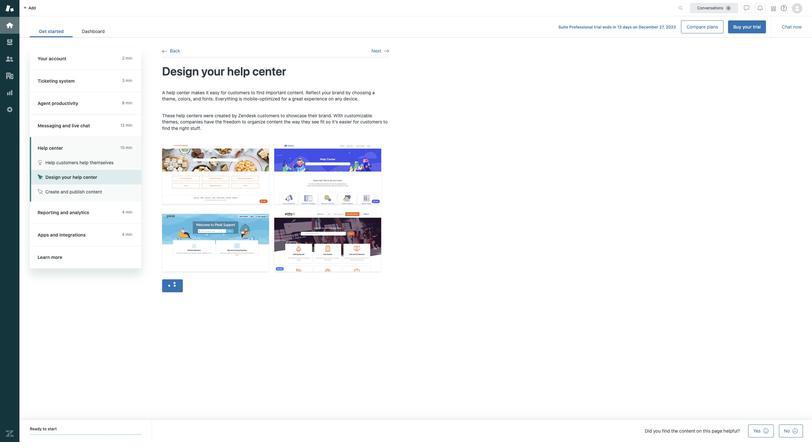 Task type: locate. For each thing, give the bounding box(es) containing it.
customers down 'customizable'
[[361, 119, 383, 125]]

help inside these help centers were created by zendesk customers to showcase their brand. with customizable themes, companies have the freedom to organize content the way they see fit so it's easier for customers to find the right stuff.
[[176, 113, 185, 118]]

0 vertical spatial for
[[221, 90, 227, 95]]

1 horizontal spatial design
[[162, 64, 199, 78]]

on left this
[[697, 429, 702, 434]]

december
[[639, 25, 659, 30]]

buy your trial
[[734, 24, 762, 30]]

organizations image
[[6, 72, 14, 80]]

help up is
[[227, 64, 250, 78]]

find up mobile-
[[257, 90, 265, 95]]

December 27, 2023 text field
[[639, 25, 677, 30]]

help up publish
[[73, 175, 82, 180]]

account
[[49, 56, 66, 61]]

0 vertical spatial content
[[267, 119, 283, 125]]

for down important
[[282, 96, 287, 102]]

8
[[122, 101, 125, 105]]

help up themes,
[[176, 113, 185, 118]]

0 horizontal spatial design your help center
[[45, 175, 97, 180]]

1 vertical spatial design
[[45, 175, 61, 180]]

they
[[302, 119, 311, 125]]

1 vertical spatial 4 min
[[122, 232, 132, 237]]

brand
[[333, 90, 345, 95]]

by up the 'device.'
[[346, 90, 351, 95]]

professional
[[570, 25, 593, 30]]

1 4 min from the top
[[122, 210, 132, 215]]

content inside these help centers were created by zendesk customers to showcase their brand. with customizable themes, companies have the freedom to organize content the way they see fit so it's easier for customers to find the right stuff.
[[267, 119, 283, 125]]

and down makes
[[193, 96, 201, 102]]

and left live on the top left
[[62, 123, 71, 128]]

next button
[[372, 48, 389, 54]]

1 horizontal spatial trial
[[754, 24, 762, 30]]

12
[[121, 123, 125, 128]]

learn more
[[38, 255, 62, 260]]

design your help center up easy
[[162, 64, 286, 78]]

1 vertical spatial a
[[289, 96, 291, 102]]

reporting
[[38, 210, 59, 215]]

2 horizontal spatial find
[[663, 429, 671, 434]]

to inside footer
[[43, 427, 47, 432]]

optimized
[[260, 96, 280, 102]]

trial for professional
[[594, 25, 602, 30]]

design down 'back'
[[162, 64, 199, 78]]

started
[[48, 29, 64, 34]]

for inside these help centers were created by zendesk customers to showcase their brand. with customizable themes, companies have the freedom to organize content the way they see fit so it's easier for customers to find the right stuff.
[[353, 119, 359, 125]]

center inside content-title region
[[253, 64, 286, 78]]

7 min from the top
[[126, 232, 132, 237]]

on right days
[[633, 25, 638, 30]]

experience
[[305, 96, 328, 102]]

by up freedom
[[232, 113, 237, 118]]

reporting and analytics
[[38, 210, 89, 215]]

so
[[326, 119, 331, 125]]

yes
[[754, 429, 761, 434]]

design your help center
[[162, 64, 286, 78], [45, 175, 97, 180]]

1 horizontal spatial on
[[633, 25, 638, 30]]

find inside footer
[[663, 429, 671, 434]]

buy
[[734, 24, 742, 30]]

13
[[618, 25, 622, 30]]

your left brand
[[322, 90, 331, 95]]

min for ticketing system
[[126, 78, 132, 83]]

ticketing
[[38, 78, 58, 84]]

0 horizontal spatial find
[[162, 126, 170, 131]]

and left 'analytics'
[[60, 210, 68, 215]]

no button
[[780, 425, 804, 438]]

see
[[312, 119, 319, 125]]

2
[[122, 56, 125, 61]]

for
[[221, 90, 227, 95], [282, 96, 287, 102], [353, 119, 359, 125]]

2 4 from the top
[[122, 232, 125, 237]]

and for apps and integrations
[[50, 232, 58, 238]]

zendesk
[[238, 113, 256, 118]]

customers
[[228, 90, 250, 95], [258, 113, 280, 118], [361, 119, 383, 125], [56, 160, 78, 165]]

1 vertical spatial by
[[232, 113, 237, 118]]

your up easy
[[202, 64, 225, 78]]

1 4 from the top
[[122, 210, 125, 215]]

4
[[122, 210, 125, 215], [122, 232, 125, 237]]

get started
[[39, 29, 64, 34]]

help
[[227, 64, 250, 78], [166, 90, 175, 95], [176, 113, 185, 118], [80, 160, 89, 165], [73, 175, 82, 180]]

1 vertical spatial content
[[86, 189, 102, 195]]

and inside button
[[61, 189, 68, 195]]

fit
[[321, 119, 325, 125]]

help inside 'button'
[[80, 160, 89, 165]]

section
[[119, 20, 767, 33]]

your right buy
[[743, 24, 753, 30]]

a right choosing
[[373, 90, 375, 95]]

5 min from the top
[[126, 145, 132, 150]]

reporting image
[[6, 89, 14, 97]]

button displays agent's chat status as invisible. image
[[745, 5, 750, 11]]

brand.
[[319, 113, 333, 118]]

get
[[39, 29, 47, 34]]

region
[[162, 89, 389, 293]]

1 horizontal spatial find
[[257, 90, 265, 95]]

footer containing did you find the content on this page helpful?
[[19, 421, 813, 443]]

on inside footer
[[697, 429, 702, 434]]

plesk help center built using zendesk. image
[[162, 211, 269, 272]]

1 vertical spatial help
[[45, 160, 55, 165]]

ready to start
[[30, 427, 57, 432]]

0 horizontal spatial a
[[289, 96, 291, 102]]

design
[[162, 64, 199, 78], [45, 175, 61, 180]]

center up important
[[253, 64, 286, 78]]

help up theme,
[[166, 90, 175, 95]]

compare plans button
[[682, 20, 724, 33]]

min inside your account heading
[[126, 56, 132, 61]]

1 min from the top
[[126, 56, 132, 61]]

center up create and publish content button
[[83, 175, 97, 180]]

by
[[346, 90, 351, 95], [232, 113, 237, 118]]

themes,
[[162, 119, 179, 125]]

2 vertical spatial on
[[697, 429, 702, 434]]

0 vertical spatial design
[[162, 64, 199, 78]]

4 min from the top
[[126, 123, 132, 128]]

0 vertical spatial a
[[373, 90, 375, 95]]

min for messaging and live chat
[[126, 123, 132, 128]]

design your help center up create and publish content
[[45, 175, 97, 180]]

a
[[373, 90, 375, 95], [289, 96, 291, 102]]

ready
[[30, 427, 42, 432]]

tab list
[[30, 25, 114, 37]]

4 min
[[122, 210, 132, 215], [122, 232, 132, 237]]

trial inside button
[[754, 24, 762, 30]]

plans
[[708, 24, 719, 30]]

customizable
[[345, 113, 372, 118]]

help down help center
[[45, 160, 55, 165]]

1 vertical spatial design your help center
[[45, 175, 97, 180]]

the left 'way' at the left top
[[284, 119, 291, 125]]

center
[[253, 64, 286, 78], [177, 90, 190, 95], [49, 145, 63, 151], [83, 175, 97, 180]]

on left any
[[329, 96, 334, 102]]

tab list containing get started
[[30, 25, 114, 37]]

trial down notifications icon
[[754, 24, 762, 30]]

0 horizontal spatial trial
[[594, 25, 602, 30]]

center inside button
[[83, 175, 97, 180]]

centers
[[187, 113, 202, 118]]

0 vertical spatial 4
[[122, 210, 125, 215]]

productivity
[[52, 101, 78, 106]]

content inside button
[[86, 189, 102, 195]]

a
[[162, 90, 165, 95]]

2 vertical spatial content
[[680, 429, 696, 434]]

help center
[[38, 145, 63, 151]]

your
[[38, 56, 48, 61]]

4 for reporting and analytics
[[122, 210, 125, 215]]

your
[[743, 24, 753, 30], [202, 64, 225, 78], [322, 90, 331, 95], [62, 175, 71, 180]]

in
[[613, 25, 617, 30]]

2 min from the top
[[126, 78, 132, 83]]

content-title region
[[162, 64, 389, 79]]

2023
[[667, 25, 677, 30]]

6 min from the top
[[126, 210, 132, 215]]

3 min
[[122, 78, 132, 83]]

create and publish content
[[45, 189, 102, 195]]

2 vertical spatial find
[[663, 429, 671, 434]]

3 min from the top
[[126, 101, 132, 105]]

find inside a help center makes it easy for customers to find important content. reflect your brand by choosing a theme, colors, and fonts. everything is mobile-optimized for a great experience on any device.
[[257, 90, 265, 95]]

help
[[38, 145, 48, 151], [45, 160, 55, 165]]

the inside footer
[[672, 429, 679, 434]]

help for help center
[[38, 145, 48, 151]]

for down 'customizable'
[[353, 119, 359, 125]]

0 vertical spatial help
[[38, 145, 48, 151]]

stuff.
[[190, 126, 201, 131]]

2 4 min from the top
[[122, 232, 132, 237]]

2 horizontal spatial for
[[353, 119, 359, 125]]

0 horizontal spatial on
[[329, 96, 334, 102]]

1 horizontal spatial by
[[346, 90, 351, 95]]

design inside button
[[45, 175, 61, 180]]

device.
[[344, 96, 359, 102]]

1 vertical spatial find
[[162, 126, 170, 131]]

center down messaging
[[49, 145, 63, 151]]

and for messaging and live chat
[[62, 123, 71, 128]]

discord help center built using zendesk. image
[[275, 143, 382, 204]]

content left this
[[680, 429, 696, 434]]

the right you
[[672, 429, 679, 434]]

content down design your help center button
[[86, 189, 102, 195]]

0 horizontal spatial content
[[86, 189, 102, 195]]

center up colors,
[[177, 90, 190, 95]]

views image
[[6, 38, 14, 46]]

a left the great
[[289, 96, 291, 102]]

min for help center
[[126, 145, 132, 150]]

and for create and publish content
[[61, 189, 68, 195]]

0 horizontal spatial for
[[221, 90, 227, 95]]

1 horizontal spatial design your help center
[[162, 64, 286, 78]]

trial left ends
[[594, 25, 602, 30]]

design up create
[[45, 175, 61, 180]]

2 horizontal spatial content
[[680, 429, 696, 434]]

help inside a help center makes it easy for customers to find important content. reflect your brand by choosing a theme, colors, and fonts. everything is mobile-optimized for a great experience on any device.
[[166, 90, 175, 95]]

footer
[[19, 421, 813, 443]]

0 vertical spatial 4 min
[[122, 210, 132, 215]]

1 vertical spatial 4
[[122, 232, 125, 237]]

help up design your help center button
[[80, 160, 89, 165]]

help down messaging
[[38, 145, 48, 151]]

glofox help center built using zendesk. image
[[275, 211, 382, 272]]

no
[[785, 429, 791, 434]]

to
[[251, 90, 255, 95], [281, 113, 285, 118], [242, 119, 246, 125], [384, 119, 388, 125], [43, 427, 47, 432]]

customers up is
[[228, 90, 250, 95]]

next
[[372, 48, 382, 54]]

organize
[[248, 119, 266, 125]]

for up everything
[[221, 90, 227, 95]]

0 horizontal spatial by
[[232, 113, 237, 118]]

1 vertical spatial on
[[329, 96, 334, 102]]

and right create
[[61, 189, 68, 195]]

0 vertical spatial design your help center
[[162, 64, 286, 78]]

back
[[170, 48, 180, 54]]

create
[[45, 189, 59, 195]]

chat now
[[783, 24, 802, 30]]

customers up the organize
[[258, 113, 280, 118]]

0 vertical spatial on
[[633, 25, 638, 30]]

center inside a help center makes it easy for customers to find important content. reflect your brand by choosing a theme, colors, and fonts. everything is mobile-optimized for a great experience on any device.
[[177, 90, 190, 95]]

0 vertical spatial by
[[346, 90, 351, 95]]

by inside a help center makes it easy for customers to find important content. reflect your brand by choosing a theme, colors, and fonts. everything is mobile-optimized for a great experience on any device.
[[346, 90, 351, 95]]

help inside content-title region
[[227, 64, 250, 78]]

1 horizontal spatial content
[[267, 119, 283, 125]]

and right the apps
[[50, 232, 58, 238]]

have
[[204, 119, 214, 125]]

content right the organize
[[267, 119, 283, 125]]

2 horizontal spatial on
[[697, 429, 702, 434]]

customers down help center
[[56, 160, 78, 165]]

1 horizontal spatial for
[[282, 96, 287, 102]]

to inside a help center makes it easy for customers to find important content. reflect your brand by choosing a theme, colors, and fonts. everything is mobile-optimized for a great experience on any device.
[[251, 90, 255, 95]]

did you find the content on this page helpful?
[[646, 429, 741, 434]]

help inside 'button'
[[45, 160, 55, 165]]

learn more button
[[30, 247, 140, 269]]

find
[[257, 90, 265, 95], [162, 126, 170, 131], [663, 429, 671, 434]]

customers image
[[6, 55, 14, 63]]

find down themes,
[[162, 126, 170, 131]]

0 horizontal spatial design
[[45, 175, 61, 180]]

and inside a help center makes it easy for customers to find important content. reflect your brand by choosing a theme, colors, and fonts. everything is mobile-optimized for a great experience on any device.
[[193, 96, 201, 102]]

naturebox help center built using zendesk. image
[[162, 143, 269, 204]]

0 vertical spatial find
[[257, 90, 265, 95]]

content inside footer
[[680, 429, 696, 434]]

find right you
[[663, 429, 671, 434]]

2 vertical spatial for
[[353, 119, 359, 125]]



Task type: describe. For each thing, give the bounding box(es) containing it.
zendesk image
[[6, 430, 14, 438]]

1 vertical spatial for
[[282, 96, 287, 102]]

chat now button
[[778, 20, 808, 33]]

content.
[[287, 90, 305, 95]]

10 min
[[120, 145, 132, 150]]

makes
[[191, 90, 205, 95]]

get help image
[[782, 5, 788, 11]]

section containing compare plans
[[119, 20, 767, 33]]

ticketing system
[[38, 78, 75, 84]]

start
[[48, 427, 57, 432]]

ends
[[603, 25, 612, 30]]

compare
[[687, 24, 706, 30]]

fonts.
[[202, 96, 214, 102]]

customers inside 'button'
[[56, 160, 78, 165]]

messaging and live chat
[[38, 123, 90, 128]]

4 min for analytics
[[122, 210, 132, 215]]

mobile-
[[244, 96, 260, 102]]

your account heading
[[30, 48, 141, 70]]

live
[[72, 123, 79, 128]]

choosing
[[352, 90, 371, 95]]

these
[[162, 113, 175, 118]]

were
[[204, 113, 214, 118]]

help for help customers help themselves
[[45, 160, 55, 165]]

4 for apps and integrations
[[122, 232, 125, 237]]

yes button
[[749, 425, 774, 438]]

analytics
[[70, 210, 89, 215]]

system
[[59, 78, 75, 84]]

theme,
[[162, 96, 177, 102]]

create and publish content button
[[31, 185, 141, 199]]

progress-bar progress bar
[[30, 435, 141, 436]]

customers inside a help center makes it easy for customers to find important content. reflect your brand by choosing a theme, colors, and fonts. everything is mobile-optimized for a great experience on any device.
[[228, 90, 250, 95]]

your account
[[38, 56, 66, 61]]

created
[[215, 113, 231, 118]]

min for apps and integrations
[[126, 232, 132, 237]]

buy your trial button
[[729, 20, 767, 33]]

the down created
[[215, 119, 222, 125]]

colors,
[[178, 96, 192, 102]]

design your help center button
[[31, 170, 141, 185]]

zendesk support image
[[6, 4, 14, 13]]

did
[[646, 429, 653, 434]]

back button
[[162, 48, 180, 54]]

apps and integrations
[[38, 232, 86, 238]]

freedom
[[223, 119, 241, 125]]

companies
[[180, 119, 203, 125]]

their
[[308, 113, 318, 118]]

themselves
[[90, 160, 114, 165]]

zendesk products image
[[772, 6, 777, 11]]

dashboard tab
[[73, 25, 114, 37]]

chat
[[783, 24, 793, 30]]

min for reporting and analytics
[[126, 210, 132, 215]]

8 min
[[122, 101, 132, 105]]

your inside a help center makes it easy for customers to find important content. reflect your brand by choosing a theme, colors, and fonts. everything is mobile-optimized for a great experience on any device.
[[322, 90, 331, 95]]

these help centers were created by zendesk customers to showcase their brand. with customizable themes, companies have the freedom to organize content the way they see fit so it's easier for customers to find the right stuff.
[[162, 113, 388, 131]]

1 horizontal spatial a
[[373, 90, 375, 95]]

the down themes,
[[171, 126, 178, 131]]

it's
[[332, 119, 338, 125]]

compare plans
[[687, 24, 719, 30]]

find inside these help centers were created by zendesk customers to showcase their brand. with customizable themes, companies have the freedom to organize content the way they see fit so it's easier for customers to find the right stuff.
[[162, 126, 170, 131]]

on inside a help center makes it easy for customers to find important content. reflect your brand by choosing a theme, colors, and fonts. everything is mobile-optimized for a great experience on any device.
[[329, 96, 334, 102]]

right
[[179, 126, 189, 131]]

suite professional trial ends in 13 days on december 27, 2023
[[559, 25, 677, 30]]

integrations
[[59, 232, 86, 238]]

page
[[712, 429, 723, 434]]

min for agent productivity
[[126, 101, 132, 105]]

learn
[[38, 255, 50, 260]]

admin image
[[6, 105, 14, 114]]

get started image
[[6, 21, 14, 30]]

your inside content-title region
[[202, 64, 225, 78]]

reflect
[[306, 90, 321, 95]]

your up create and publish content
[[62, 175, 71, 180]]

days
[[623, 25, 632, 30]]

design your help center inside button
[[45, 175, 97, 180]]

region containing a help center makes it easy for customers to find important content. reflect your brand by choosing a theme, colors, and fonts. everything is mobile-optimized for a great experience on any device.
[[162, 89, 389, 293]]

agent productivity
[[38, 101, 78, 106]]

great
[[292, 96, 303, 102]]

design your help center inside content-title region
[[162, 64, 286, 78]]

conversations
[[698, 5, 724, 10]]

10
[[120, 145, 125, 150]]

apps
[[38, 232, 49, 238]]

27,
[[660, 25, 666, 30]]

agent
[[38, 101, 51, 106]]

min for your account
[[126, 56, 132, 61]]

by inside these help centers were created by zendesk customers to showcase their brand. with customizable themes, companies have the freedom to organize content the way they see fit so it's easier for customers to find the right stuff.
[[232, 113, 237, 118]]

now
[[794, 24, 802, 30]]

main element
[[0, 0, 19, 443]]

way
[[292, 119, 300, 125]]

help customers help themselves button
[[31, 155, 141, 170]]

4 min for integrations
[[122, 232, 132, 237]]

help inside button
[[73, 175, 82, 180]]

suite
[[559, 25, 569, 30]]

help customers help themselves
[[45, 160, 114, 165]]

publish
[[70, 189, 85, 195]]

and for reporting and analytics
[[60, 210, 68, 215]]

more
[[51, 255, 62, 260]]

design inside content-title region
[[162, 64, 199, 78]]

a help center makes it easy for customers to find important content. reflect your brand by choosing a theme, colors, and fonts. everything is mobile-optimized for a great experience on any device.
[[162, 90, 375, 102]]

everything
[[216, 96, 238, 102]]

dashboard
[[82, 29, 105, 34]]

helpful?
[[724, 429, 741, 434]]

3
[[122, 78, 125, 83]]

trial for your
[[754, 24, 762, 30]]

this
[[704, 429, 711, 434]]

with
[[334, 113, 343, 118]]

is
[[239, 96, 242, 102]]

notifications image
[[758, 5, 764, 11]]



Task type: vqa. For each thing, say whether or not it's contained in the screenshot.
topmost Customer
no



